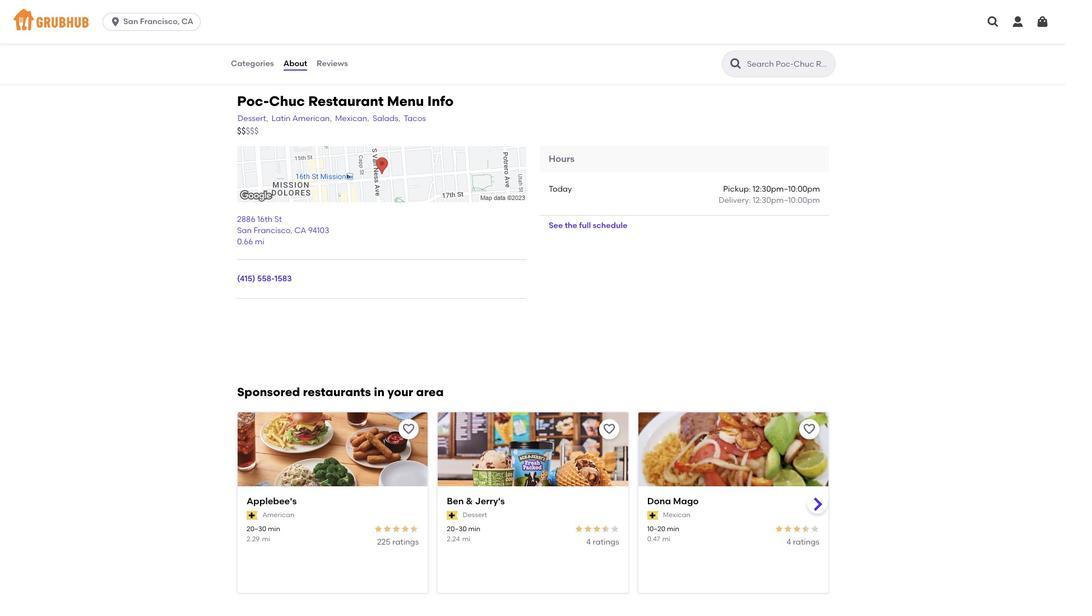 Task type: describe. For each thing, give the bounding box(es) containing it.
20–30 for ben & jerry's
[[447, 526, 467, 534]]

mexican
[[664, 512, 691, 519]]

see
[[549, 221, 563, 231]]

restaurant
[[308, 93, 384, 109]]

applebee's link
[[247, 496, 419, 509]]

see the full schedule button
[[540, 216, 637, 236]]

today
[[549, 184, 572, 194]]

sponsored restaurants in your area
[[237, 386, 444, 400]]

4 for ben & jerry's
[[587, 538, 591, 547]]

1583
[[275, 274, 292, 284]]

558-
[[257, 274, 275, 284]]

Search Poc-Chuc Restaurant search field
[[747, 59, 832, 70]]

full
[[580, 221, 591, 231]]

dona
[[648, 497, 672, 507]]

dona mago
[[648, 497, 699, 507]]

applebee's
[[247, 497, 297, 507]]

1 svg image from the left
[[987, 15, 1001, 29]]

pickup:
[[724, 184, 751, 194]]

subscription pass image
[[648, 511, 659, 520]]

mi inside 2886 16th st san francisco , ca 94103 0.66 mi
[[255, 237, 265, 247]]

hours
[[549, 154, 575, 165]]

in
[[374, 386, 385, 400]]

94103
[[308, 226, 329, 236]]

dessert,
[[238, 114, 268, 124]]

$$
[[237, 126, 246, 136]]

ratings for ben
[[593, 538, 620, 547]]

san francisco, ca
[[123, 17, 194, 26]]

dessert, latin american, mexican, salads, tacos
[[238, 114, 426, 124]]

20–30 for applebee's
[[247, 526, 267, 534]]

dessert, button
[[237, 113, 269, 125]]

$$$$$
[[237, 126, 259, 136]]

san inside button
[[123, 17, 138, 26]]

poc-chuc restaurant menu info
[[237, 93, 454, 109]]

dessert
[[463, 512, 488, 519]]

schedule
[[593, 221, 628, 231]]

your
[[388, 386, 414, 400]]

pickup: 12:30pm–10:00pm delivery: 12:30pm–10:00pm
[[719, 184, 821, 205]]

sponsored
[[237, 386, 300, 400]]

225 ratings
[[377, 538, 419, 547]]

mi for dona mago
[[663, 536, 671, 543]]

search icon image
[[730, 57, 743, 71]]

2 svg image from the left
[[1012, 15, 1025, 29]]

2.29
[[247, 536, 260, 543]]

1 12:30pm–10:00pm from the top
[[753, 184, 821, 194]]

chuc
[[269, 93, 305, 109]]

save this restaurant button for ben
[[599, 420, 620, 440]]

mexican,
[[335, 114, 369, 124]]

&
[[466, 497, 473, 507]]

ca inside san francisco, ca button
[[182, 17, 194, 26]]

francisco
[[254, 226, 291, 236]]

ben
[[447, 497, 464, 507]]

(415)
[[237, 274, 255, 284]]

american
[[263, 512, 295, 519]]

american,
[[293, 114, 332, 124]]



Task type: locate. For each thing, give the bounding box(es) containing it.
san up "0.66"
[[237, 226, 252, 236]]

0 horizontal spatial san
[[123, 17, 138, 26]]

1 subscription pass image from the left
[[247, 511, 258, 520]]

save this restaurant image
[[402, 423, 416, 437]]

16th
[[257, 215, 273, 224]]

ben & jerry's
[[447, 497, 505, 507]]

ca right francisco,
[[182, 17, 194, 26]]

ca right ,
[[295, 226, 306, 236]]

categories button
[[231, 44, 275, 84]]

delivery:
[[719, 196, 751, 205]]

2 horizontal spatial svg image
[[1037, 15, 1050, 29]]

mi inside 20–30 min 2.29 mi
[[262, 536, 270, 543]]

info
[[428, 93, 454, 109]]

20–30 inside 20–30 min 2.29 mi
[[247, 526, 267, 534]]

2.24
[[447, 536, 460, 543]]

1 horizontal spatial save this restaurant button
[[599, 420, 620, 440]]

1 vertical spatial 12:30pm–10:00pm
[[753, 196, 821, 205]]

0 vertical spatial ca
[[182, 17, 194, 26]]

mi right "0.66"
[[255, 237, 265, 247]]

applebee's logo image
[[238, 413, 428, 507]]

2886
[[237, 215, 256, 224]]

min inside 20–30 min 2.24 mi
[[469, 526, 481, 534]]

tacos
[[404, 114, 426, 124]]

save this restaurant button
[[399, 420, 419, 440], [599, 420, 620, 440], [800, 420, 820, 440]]

2 20–30 from the left
[[447, 526, 467, 534]]

2 4 from the left
[[787, 538, 792, 547]]

0 horizontal spatial subscription pass image
[[247, 511, 258, 520]]

0 horizontal spatial save this restaurant button
[[399, 420, 419, 440]]

min down american
[[268, 526, 280, 534]]

1 20–30 from the left
[[247, 526, 267, 534]]

mi
[[255, 237, 265, 247], [262, 536, 270, 543], [463, 536, 471, 543], [663, 536, 671, 543]]

(415) 558-1583 button
[[237, 274, 292, 285]]

the
[[565, 221, 578, 231]]

ca inside 2886 16th st san francisco , ca 94103 0.66 mi
[[295, 226, 306, 236]]

0.66
[[237, 237, 253, 247]]

st
[[275, 215, 282, 224]]

jerry's
[[475, 497, 505, 507]]

1 horizontal spatial save this restaurant image
[[803, 423, 817, 437]]

4 for dona mago
[[787, 538, 792, 547]]

10–20 min 0.47 mi
[[648, 526, 680, 543]]

salads,
[[373, 114, 401, 124]]

0 horizontal spatial svg image
[[987, 15, 1001, 29]]

4
[[587, 538, 591, 547], [787, 538, 792, 547]]

poc-
[[237, 93, 269, 109]]

3 min from the left
[[668, 526, 680, 534]]

1 horizontal spatial min
[[469, 526, 481, 534]]

mi inside 20–30 min 2.24 mi
[[463, 536, 471, 543]]

mi right 2.24
[[463, 536, 471, 543]]

1 horizontal spatial 4
[[787, 538, 792, 547]]

20–30 min 2.29 mi
[[247, 526, 280, 543]]

20–30 min 2.24 mi
[[447, 526, 481, 543]]

ben & jerry's logo image
[[438, 413, 629, 507]]

0 vertical spatial 12:30pm–10:00pm
[[753, 184, 821, 194]]

save this restaurant image
[[603, 423, 616, 437], [803, 423, 817, 437]]

min for applebee's
[[268, 526, 280, 534]]

2 subscription pass image from the left
[[447, 511, 459, 520]]

1 horizontal spatial san
[[237, 226, 252, 236]]

save this restaurant image for dona mago
[[803, 423, 817, 437]]

1 vertical spatial san
[[237, 226, 252, 236]]

main navigation navigation
[[0, 0, 1067, 44]]

20–30 up 2.24
[[447, 526, 467, 534]]

svg image
[[987, 15, 1001, 29], [1012, 15, 1025, 29], [1037, 15, 1050, 29]]

20–30
[[247, 526, 267, 534], [447, 526, 467, 534]]

0 horizontal spatial 20–30
[[247, 526, 267, 534]]

min
[[268, 526, 280, 534], [469, 526, 481, 534], [668, 526, 680, 534]]

restaurants
[[303, 386, 371, 400]]

dona mago logo image
[[639, 413, 829, 507]]

subscription pass image
[[247, 511, 258, 520], [447, 511, 459, 520]]

3 ratings from the left
[[794, 538, 820, 547]]

3 svg image from the left
[[1037, 15, 1050, 29]]

see the full schedule
[[549, 221, 628, 231]]

subscription pass image for ben & jerry's
[[447, 511, 459, 520]]

mi right 2.29
[[262, 536, 270, 543]]

latin
[[272, 114, 291, 124]]

12:30pm–10:00pm right pickup:
[[753, 184, 821, 194]]

save this restaurant image for ben & jerry's
[[603, 423, 616, 437]]

1 horizontal spatial ratings
[[593, 538, 620, 547]]

4 ratings for ben & jerry's
[[587, 538, 620, 547]]

1 horizontal spatial subscription pass image
[[447, 511, 459, 520]]

salads, button
[[372, 113, 401, 125]]

20–30 up 2.29
[[247, 526, 267, 534]]

2 4 ratings from the left
[[787, 538, 820, 547]]

1 4 from the left
[[587, 538, 591, 547]]

san inside 2886 16th st san francisco , ca 94103 0.66 mi
[[237, 226, 252, 236]]

save this restaurant button for dona
[[800, 420, 820, 440]]

mago
[[674, 497, 699, 507]]

min for dona mago
[[668, 526, 680, 534]]

0 horizontal spatial save this restaurant image
[[603, 423, 616, 437]]

(415) 558-1583
[[237, 274, 292, 284]]

4 ratings
[[587, 538, 620, 547], [787, 538, 820, 547]]

mexican, button
[[335, 113, 370, 125]]

min down dessert
[[469, 526, 481, 534]]

0.47
[[648, 536, 661, 543]]

2886 16th st san francisco , ca 94103 0.66 mi
[[237, 215, 329, 247]]

12:30pm–10:00pm right delivery:
[[753, 196, 821, 205]]

latin american, button
[[271, 113, 333, 125]]

area
[[416, 386, 444, 400]]

10–20
[[648, 526, 666, 534]]

2 min from the left
[[469, 526, 481, 534]]

20–30 inside 20–30 min 2.24 mi
[[447, 526, 467, 534]]

min down mexican
[[668, 526, 680, 534]]

0 horizontal spatial 4 ratings
[[587, 538, 620, 547]]

mi inside 10–20 min 0.47 mi
[[663, 536, 671, 543]]

2 ratings from the left
[[593, 538, 620, 547]]

ratings
[[393, 538, 419, 547], [593, 538, 620, 547], [794, 538, 820, 547]]

1 horizontal spatial 20–30
[[447, 526, 467, 534]]

dona mago link
[[648, 496, 820, 509]]

1 4 ratings from the left
[[587, 538, 620, 547]]

2 save this restaurant image from the left
[[803, 423, 817, 437]]

0 horizontal spatial ratings
[[393, 538, 419, 547]]

menu
[[387, 93, 424, 109]]

0 horizontal spatial min
[[268, 526, 280, 534]]

reviews button
[[316, 44, 349, 84]]

svg image
[[110, 16, 121, 27]]

4 ratings for dona mago
[[787, 538, 820, 547]]

2 horizontal spatial ratings
[[794, 538, 820, 547]]

san francisco, ca button
[[103, 13, 205, 31]]

mi right 0.47
[[663, 536, 671, 543]]

reviews
[[317, 59, 348, 68]]

2 12:30pm–10:00pm from the top
[[753, 196, 821, 205]]

categories
[[231, 59, 274, 68]]

san
[[123, 17, 138, 26], [237, 226, 252, 236]]

francisco,
[[140, 17, 180, 26]]

225
[[377, 538, 391, 547]]

mi for applebee's
[[262, 536, 270, 543]]

0 horizontal spatial ca
[[182, 17, 194, 26]]

1 horizontal spatial 4 ratings
[[787, 538, 820, 547]]

about
[[284, 59, 307, 68]]

subscription pass image for applebee's
[[247, 511, 258, 520]]

0 horizontal spatial 4
[[587, 538, 591, 547]]

subscription pass image down ben
[[447, 511, 459, 520]]

1 horizontal spatial svg image
[[1012, 15, 1025, 29]]

star icon image
[[374, 525, 383, 534], [383, 525, 392, 534], [392, 525, 401, 534], [401, 525, 410, 534], [410, 525, 419, 534], [410, 525, 419, 534], [575, 525, 584, 534], [584, 525, 593, 534], [593, 525, 602, 534], [602, 525, 611, 534], [602, 525, 611, 534], [611, 525, 620, 534], [775, 525, 784, 534], [784, 525, 793, 534], [793, 525, 802, 534], [802, 525, 811, 534], [802, 525, 811, 534], [811, 525, 820, 534]]

tacos button
[[403, 113, 427, 125]]

min inside 10–20 min 0.47 mi
[[668, 526, 680, 534]]

2 horizontal spatial min
[[668, 526, 680, 534]]

min inside 20–30 min 2.29 mi
[[268, 526, 280, 534]]

ben & jerry's link
[[447, 496, 620, 509]]

ratings for dona
[[794, 538, 820, 547]]

2 horizontal spatial save this restaurant button
[[800, 420, 820, 440]]

1 min from the left
[[268, 526, 280, 534]]

1 save this restaurant button from the left
[[399, 420, 419, 440]]

about button
[[283, 44, 308, 84]]

2 save this restaurant button from the left
[[599, 420, 620, 440]]

1 horizontal spatial ca
[[295, 226, 306, 236]]

ca
[[182, 17, 194, 26], [295, 226, 306, 236]]

mi for ben & jerry's
[[463, 536, 471, 543]]

0 vertical spatial san
[[123, 17, 138, 26]]

3 save this restaurant button from the left
[[800, 420, 820, 440]]

subscription pass image up 20–30 min 2.29 mi at the bottom
[[247, 511, 258, 520]]

1 vertical spatial ca
[[295, 226, 306, 236]]

min for ben & jerry's
[[469, 526, 481, 534]]

12:30pm–10:00pm
[[753, 184, 821, 194], [753, 196, 821, 205]]

1 ratings from the left
[[393, 538, 419, 547]]

san right svg image
[[123, 17, 138, 26]]

,
[[291, 226, 293, 236]]

1 save this restaurant image from the left
[[603, 423, 616, 437]]



Task type: vqa. For each thing, say whether or not it's contained in the screenshot.
min
yes



